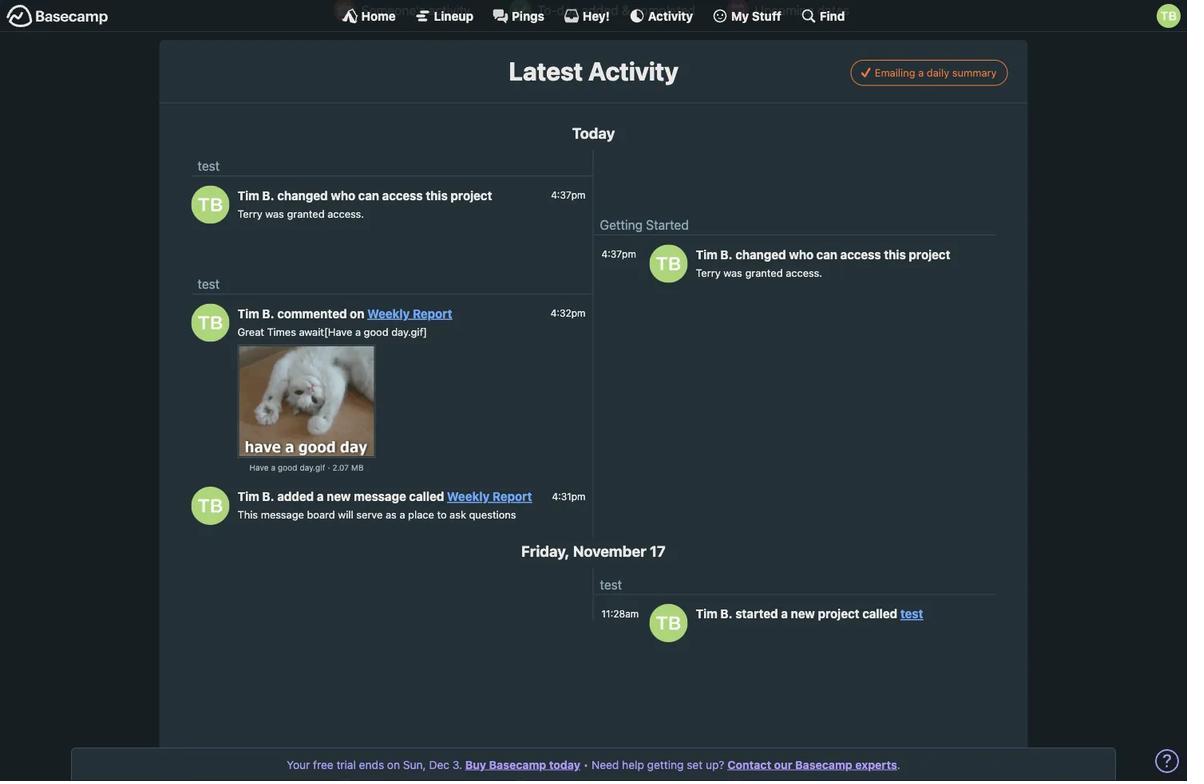 Task type: vqa. For each thing, say whether or not it's contained in the screenshot.
TERRY
yes



Task type: locate. For each thing, give the bounding box(es) containing it.
message right this
[[261, 509, 304, 521]]

new
[[327, 490, 351, 504], [791, 607, 815, 621]]

0 vertical spatial message
[[354, 490, 406, 504]]

hey! button
[[564, 8, 610, 24]]

report up 'questions'
[[493, 490, 532, 504]]

activity
[[648, 9, 693, 23], [588, 56, 678, 86]]

0 horizontal spatial weekly
[[367, 307, 410, 321]]

free
[[313, 759, 334, 772]]

1 vertical spatial activity
[[588, 56, 678, 86]]

good
[[364, 326, 389, 338], [278, 463, 297, 472]]

tim b. changed who can access this project
[[238, 189, 492, 202], [696, 248, 951, 262]]

1 vertical spatial terry
[[696, 267, 721, 279]]

•
[[583, 759, 589, 772]]

11:28am element
[[602, 608, 639, 620]]

1 horizontal spatial was
[[724, 267, 742, 279]]

0 horizontal spatial new
[[327, 490, 351, 504]]

1 vertical spatial access
[[841, 248, 881, 262]]

help
[[622, 759, 644, 772]]

tim burton image left great
[[191, 304, 230, 342]]

4:37pm element down today
[[551, 190, 586, 201]]

0 vertical spatial tim b. changed who can access this project
[[238, 189, 492, 202]]

this for test
[[426, 189, 448, 202]]

main element
[[0, 0, 1187, 32]]

0 horizontal spatial added
[[277, 490, 314, 504]]

0 horizontal spatial 4:37pm element
[[551, 190, 586, 201]]

my
[[731, 9, 749, 23]]

1 vertical spatial tim burton image
[[191, 304, 230, 342]]

tim burton image for tim b. started a new project called
[[650, 604, 688, 643]]

mb
[[351, 463, 364, 472]]

upcoming dates link
[[719, 0, 862, 28]]

terry for test
[[238, 208, 262, 220]]

1 horizontal spatial project
[[818, 607, 860, 621]]

1 vertical spatial was
[[724, 267, 742, 279]]

todo image
[[510, 0, 532, 22]]

4:37pm down today
[[551, 190, 586, 201]]

this
[[426, 189, 448, 202], [884, 248, 906, 262]]

b. for tim b. added a new message called
[[262, 490, 274, 504]]

basecamp right buy
[[489, 759, 546, 772]]

b. for tim b. commented on
[[262, 307, 274, 321]]

4:37pm element down getting
[[602, 249, 636, 260]]

1 horizontal spatial new
[[791, 607, 815, 621]]

new for message
[[327, 490, 351, 504]]

was
[[265, 208, 284, 220], [724, 267, 742, 279]]

1 horizontal spatial access
[[841, 248, 881, 262]]

terry was granted access. for getting started
[[696, 267, 823, 279]]

ask
[[450, 509, 466, 521]]

4:37pm element
[[551, 190, 586, 201], [602, 249, 636, 260]]

3.
[[453, 759, 462, 772]]

0 vertical spatial this
[[426, 189, 448, 202]]

0 horizontal spatial was
[[265, 208, 284, 220]]

weekly report link up 'questions'
[[447, 490, 532, 504]]

0 vertical spatial can
[[358, 189, 379, 202]]

1 vertical spatial can
[[817, 248, 838, 262]]

weekly report link up day.gif]
[[367, 307, 452, 321]]

1 vertical spatial changed
[[736, 248, 786, 262]]

0 vertical spatial who
[[331, 189, 355, 202]]

0 vertical spatial changed
[[277, 189, 328, 202]]

1 horizontal spatial terry was granted access.
[[696, 267, 823, 279]]

1 horizontal spatial good
[[364, 326, 389, 338]]

1 vertical spatial who
[[789, 248, 814, 262]]

to-
[[537, 3, 557, 18]]

0 horizontal spatial granted
[[287, 208, 325, 220]]

pings
[[512, 9, 544, 23]]

4:37pm
[[551, 190, 586, 201], [602, 249, 636, 260]]

1 horizontal spatial who
[[789, 248, 814, 262]]

a
[[918, 67, 924, 79], [355, 326, 361, 338], [271, 463, 276, 472], [317, 490, 324, 504], [400, 509, 405, 521], [781, 607, 788, 621]]

added
[[582, 3, 618, 18], [277, 490, 314, 504]]

4:37pm down getting
[[602, 249, 636, 260]]

activity right the &
[[648, 9, 693, 23]]

0 vertical spatial weekly report link
[[367, 307, 452, 321]]

1 vertical spatial new
[[791, 607, 815, 621]]

0 horizontal spatial can
[[358, 189, 379, 202]]

tim burton image
[[650, 245, 688, 283], [191, 304, 230, 342], [191, 487, 230, 525]]

this
[[238, 509, 258, 521]]

granted
[[287, 208, 325, 220], [745, 267, 783, 279]]

a down tim b. commented on weekly report
[[355, 326, 361, 338]]

activity inside main element
[[648, 9, 693, 23]]

on
[[350, 307, 364, 321], [387, 759, 400, 772]]

0 vertical spatial activity
[[648, 9, 693, 23]]

access.
[[327, 208, 364, 220], [786, 267, 823, 279]]

17
[[650, 543, 666, 560]]

activity down the &
[[588, 56, 678, 86]]

0 vertical spatial tim burton image
[[650, 245, 688, 283]]

1 vertical spatial message
[[261, 509, 304, 521]]

someone's
[[361, 3, 425, 18]]

0 vertical spatial added
[[582, 3, 618, 18]]

basecamp right our
[[795, 759, 853, 772]]

basecamp
[[489, 759, 546, 772], [795, 759, 853, 772]]

0 vertical spatial was
[[265, 208, 284, 220]]

1 horizontal spatial called
[[863, 607, 898, 621]]

can for getting started
[[817, 248, 838, 262]]

0 horizontal spatial tim burton image
[[191, 186, 230, 224]]

message
[[354, 490, 406, 504], [261, 509, 304, 521]]

0 vertical spatial good
[[364, 326, 389, 338]]

weekly report link
[[367, 307, 452, 321], [447, 490, 532, 504]]

to-dos added & completed
[[537, 3, 696, 18]]

0 horizontal spatial changed
[[277, 189, 328, 202]]

access
[[382, 189, 423, 202], [841, 248, 881, 262]]

0 vertical spatial project
[[451, 189, 492, 202]]

0 horizontal spatial access
[[382, 189, 423, 202]]

0 horizontal spatial who
[[331, 189, 355, 202]]

project
[[451, 189, 492, 202], [909, 248, 951, 262], [818, 607, 860, 621]]

1 basecamp from the left
[[489, 759, 546, 772]]

0 vertical spatial tim burton image
[[1157, 4, 1181, 28]]

good left day.gif
[[278, 463, 297, 472]]

2 horizontal spatial tim burton image
[[1157, 4, 1181, 28]]

schedule image
[[727, 0, 749, 22]]

tim burton image for tim b. changed who can access this project
[[191, 186, 230, 224]]

test
[[198, 159, 220, 174], [198, 277, 220, 292], [600, 577, 622, 592], [900, 607, 924, 621]]

terry
[[238, 208, 262, 220], [696, 267, 721, 279]]

1 vertical spatial added
[[277, 490, 314, 504]]

0 horizontal spatial terry
[[238, 208, 262, 220]]

0 vertical spatial on
[[350, 307, 364, 321]]

activity
[[429, 3, 470, 18]]

tim burton image left this
[[191, 487, 230, 525]]

0 horizontal spatial basecamp
[[489, 759, 546, 772]]

0 vertical spatial access.
[[327, 208, 364, 220]]

getting started link
[[600, 218, 689, 233]]

weekly up day.gif]
[[367, 307, 410, 321]]

1 vertical spatial good
[[278, 463, 297, 472]]

access for getting started
[[841, 248, 881, 262]]

1 horizontal spatial added
[[582, 3, 618, 18]]

0 horizontal spatial called
[[409, 490, 444, 504]]

tim burton image down started
[[650, 245, 688, 283]]

a up board
[[317, 490, 324, 504]]

experts
[[855, 759, 897, 772]]

4:37pm element for getting started
[[602, 249, 636, 260]]

1 horizontal spatial granted
[[745, 267, 783, 279]]

0 vertical spatial access
[[382, 189, 423, 202]]

1 vertical spatial report
[[493, 490, 532, 504]]

on up great times await[have a good day.gif]
[[350, 307, 364, 321]]

1 vertical spatial weekly
[[447, 490, 490, 504]]

good left day.gif]
[[364, 326, 389, 338]]

1 vertical spatial access.
[[786, 267, 823, 279]]

your free trial ends on sun, dec  3. buy basecamp today • need help getting set up? contact our basecamp experts .
[[287, 759, 901, 772]]

today
[[572, 124, 615, 142]]

my stuff
[[731, 9, 782, 23]]

11:28am
[[602, 608, 639, 620]]

1 vertical spatial called
[[863, 607, 898, 621]]

your
[[287, 759, 310, 772]]

2 vertical spatial tim burton image
[[650, 604, 688, 643]]

tim b. added a new message called weekly report
[[238, 490, 532, 504]]

weekly report link for tim b. added a new message called
[[447, 490, 532, 504]]

0 horizontal spatial terry was granted access.
[[238, 208, 364, 220]]

1 vertical spatial 4:37pm element
[[602, 249, 636, 260]]

find button
[[801, 8, 845, 24]]

message up this message board will serve as a place to ask questions
[[354, 490, 406, 504]]

called
[[409, 490, 444, 504], [863, 607, 898, 621]]

1 horizontal spatial on
[[387, 759, 400, 772]]

0 horizontal spatial message
[[261, 509, 304, 521]]

0 vertical spatial called
[[409, 490, 444, 504]]

0 horizontal spatial project
[[451, 189, 492, 202]]

1 vertical spatial weekly report link
[[447, 490, 532, 504]]

will
[[338, 509, 354, 521]]

0 horizontal spatial this
[[426, 189, 448, 202]]

zoom have a good day.gif image
[[239, 347, 374, 457]]

1 horizontal spatial tim burton image
[[650, 604, 688, 643]]

dos
[[557, 3, 578, 18]]

times
[[267, 326, 296, 338]]

1 horizontal spatial changed
[[736, 248, 786, 262]]

1 horizontal spatial 4:37pm element
[[602, 249, 636, 260]]

4:31pm
[[552, 491, 586, 502]]

on left sun,
[[387, 759, 400, 772]]

4:37pm for getting started
[[602, 249, 636, 260]]

b.
[[262, 189, 274, 202], [721, 248, 733, 262], [262, 307, 274, 321], [262, 490, 274, 504], [721, 607, 733, 621]]

new up will
[[327, 490, 351, 504]]

2 vertical spatial project
[[818, 607, 860, 621]]

can for test
[[358, 189, 379, 202]]

0 vertical spatial 4:37pm
[[551, 190, 586, 201]]

terry was granted access.
[[238, 208, 364, 220], [696, 267, 823, 279]]

0 horizontal spatial access.
[[327, 208, 364, 220]]

tim for tim b. added a new message called
[[238, 490, 259, 504]]

weekly up ask
[[447, 490, 490, 504]]

0 vertical spatial new
[[327, 490, 351, 504]]

4:37pm for test
[[551, 190, 586, 201]]

contact our basecamp experts link
[[728, 759, 897, 772]]

changed
[[277, 189, 328, 202], [736, 248, 786, 262]]

0 vertical spatial terry was granted access.
[[238, 208, 364, 220]]

0 horizontal spatial report
[[413, 307, 452, 321]]

4:37pm element for test
[[551, 190, 586, 201]]

1 horizontal spatial this
[[884, 248, 906, 262]]

1 horizontal spatial terry
[[696, 267, 721, 279]]

tim burton image
[[1157, 4, 1181, 28], [191, 186, 230, 224], [650, 604, 688, 643]]

1 vertical spatial terry was granted access.
[[696, 267, 823, 279]]

report up day.gif]
[[413, 307, 452, 321]]

1 vertical spatial on
[[387, 759, 400, 772]]

1 horizontal spatial message
[[354, 490, 406, 504]]

1 vertical spatial tim burton image
[[191, 186, 230, 224]]

tim
[[238, 189, 259, 202], [696, 248, 718, 262], [238, 307, 259, 321], [238, 490, 259, 504], [696, 607, 718, 621]]

0 vertical spatial terry
[[238, 208, 262, 220]]

1 vertical spatial tim b. changed who can access this project
[[696, 248, 951, 262]]

1 horizontal spatial 4:37pm
[[602, 249, 636, 260]]

added for &
[[582, 3, 618, 18]]

1 horizontal spatial access.
[[786, 267, 823, 279]]

weekly
[[367, 307, 410, 321], [447, 490, 490, 504]]

1 vertical spatial granted
[[745, 267, 783, 279]]

home link
[[342, 8, 396, 24]]

access for test
[[382, 189, 423, 202]]

0 vertical spatial granted
[[287, 208, 325, 220]]

a right as
[[400, 509, 405, 521]]

1 horizontal spatial basecamp
[[795, 759, 853, 772]]

0 horizontal spatial tim b. changed who can access this project
[[238, 189, 492, 202]]

new right started
[[791, 607, 815, 621]]

a left daily
[[918, 67, 924, 79]]

0 horizontal spatial 4:37pm
[[551, 190, 586, 201]]

can
[[358, 189, 379, 202], [817, 248, 838, 262]]

changed for getting started
[[736, 248, 786, 262]]

1 vertical spatial 4:37pm
[[602, 249, 636, 260]]

1 horizontal spatial can
[[817, 248, 838, 262]]

1 vertical spatial this
[[884, 248, 906, 262]]



Task type: describe. For each thing, give the bounding box(es) containing it.
started
[[736, 607, 778, 621]]

november
[[573, 543, 647, 560]]

tim burton image for getting started
[[650, 245, 688, 283]]

friday,
[[521, 543, 570, 560]]

was for test
[[265, 208, 284, 220]]

a right started
[[781, 607, 788, 621]]

tim b. changed who can access this project for test
[[238, 189, 492, 202]]

changed for test
[[277, 189, 328, 202]]

dec
[[429, 759, 450, 772]]

0 horizontal spatial good
[[278, 463, 297, 472]]

started
[[646, 218, 689, 233]]

getting
[[647, 759, 684, 772]]

tim b. commented on weekly report
[[238, 307, 452, 321]]

tim burton image inside main element
[[1157, 4, 1181, 28]]

day.gif]
[[391, 326, 427, 338]]

new for project
[[791, 607, 815, 621]]

today
[[549, 759, 580, 772]]

find
[[820, 9, 845, 23]]

added for a
[[277, 490, 314, 504]]

2 vertical spatial tim burton image
[[191, 487, 230, 525]]

called for message
[[409, 490, 444, 504]]

called for project
[[863, 607, 898, 621]]

2 basecamp from the left
[[795, 759, 853, 772]]

access. for getting started
[[786, 267, 823, 279]]

person report image
[[334, 0, 356, 22]]

buy
[[465, 759, 486, 772]]

emailing a daily summary
[[875, 67, 997, 79]]

terry was granted access. for test
[[238, 208, 364, 220]]

latest activity
[[509, 56, 678, 86]]

who for getting started
[[789, 248, 814, 262]]

0 vertical spatial report
[[413, 307, 452, 321]]

stuff
[[752, 9, 782, 23]]

home
[[361, 9, 396, 23]]

tim b. started a new project called test
[[696, 607, 924, 621]]

pings button
[[493, 8, 544, 24]]

1 horizontal spatial weekly
[[447, 490, 490, 504]]

emailing
[[875, 67, 915, 79]]

tim burton image for test
[[191, 304, 230, 342]]

have
[[249, 463, 269, 472]]

questions
[[469, 509, 516, 521]]

getting started
[[600, 218, 689, 233]]

2.07
[[332, 463, 349, 472]]

to
[[437, 509, 447, 521]]

4:32pm element
[[551, 308, 586, 319]]

this for getting started
[[884, 248, 906, 262]]

0 horizontal spatial on
[[350, 307, 364, 321]]

terry for getting started
[[696, 267, 721, 279]]

upcoming dates
[[755, 3, 850, 18]]

&
[[622, 3, 631, 18]]

ends
[[359, 759, 384, 772]]

summary
[[952, 67, 997, 79]]

commented
[[277, 307, 347, 321]]

have a good day.gif 2.07 mb
[[249, 463, 364, 472]]

day.gif
[[300, 463, 325, 472]]

tim b. changed who can access this project for getting started
[[696, 248, 951, 262]]

someone's activity
[[361, 3, 470, 18]]

project for test
[[451, 189, 492, 202]]

emailing a daily summary button
[[851, 60, 1008, 86]]

set
[[687, 759, 703, 772]]

daily
[[927, 67, 950, 79]]

great
[[238, 326, 264, 338]]

up?
[[706, 759, 725, 772]]

await[have
[[299, 326, 352, 338]]

a right have
[[271, 463, 276, 472]]

who for test
[[331, 189, 355, 202]]

granted for getting started
[[745, 267, 783, 279]]

this message board will serve as a place to ask questions
[[238, 509, 516, 521]]

tim for tim b. commented on
[[238, 307, 259, 321]]

tim for tim b. started a new project called
[[696, 607, 718, 621]]

trial
[[337, 759, 356, 772]]

activity link
[[629, 8, 693, 24]]

buy basecamp today link
[[465, 759, 580, 772]]

4:31pm element
[[552, 491, 586, 502]]

switch accounts image
[[6, 4, 109, 29]]

lineup
[[434, 9, 474, 23]]

place
[[408, 509, 434, 521]]

4:32pm
[[551, 308, 586, 319]]

getting
[[600, 218, 643, 233]]

.
[[897, 759, 901, 772]]

dates
[[818, 3, 850, 18]]

hey!
[[583, 9, 610, 23]]

friday, november 17
[[521, 543, 666, 560]]

project for getting started
[[909, 248, 951, 262]]

contact
[[728, 759, 771, 772]]

lineup link
[[415, 8, 474, 24]]

as
[[386, 509, 397, 521]]

latest
[[509, 56, 583, 86]]

our
[[774, 759, 793, 772]]

was for getting started
[[724, 267, 742, 279]]

b. for tim b. started a new project called
[[721, 607, 733, 621]]

my stuff button
[[712, 8, 782, 24]]

completed
[[634, 3, 696, 18]]

sun,
[[403, 759, 426, 772]]

access. for test
[[327, 208, 364, 220]]

upcoming
[[755, 3, 814, 18]]

need
[[592, 759, 619, 772]]

great times await[have a good day.gif]
[[238, 326, 427, 338]]

granted for test
[[287, 208, 325, 220]]

0 vertical spatial weekly
[[367, 307, 410, 321]]

weekly report link for tim b. commented on
[[367, 307, 452, 321]]

1 horizontal spatial report
[[493, 490, 532, 504]]

serve
[[356, 509, 383, 521]]

board
[[307, 509, 335, 521]]

someone's activity link
[[326, 0, 490, 28]]

a inside button
[[918, 67, 924, 79]]

to-dos added & completed link
[[502, 0, 708, 28]]



